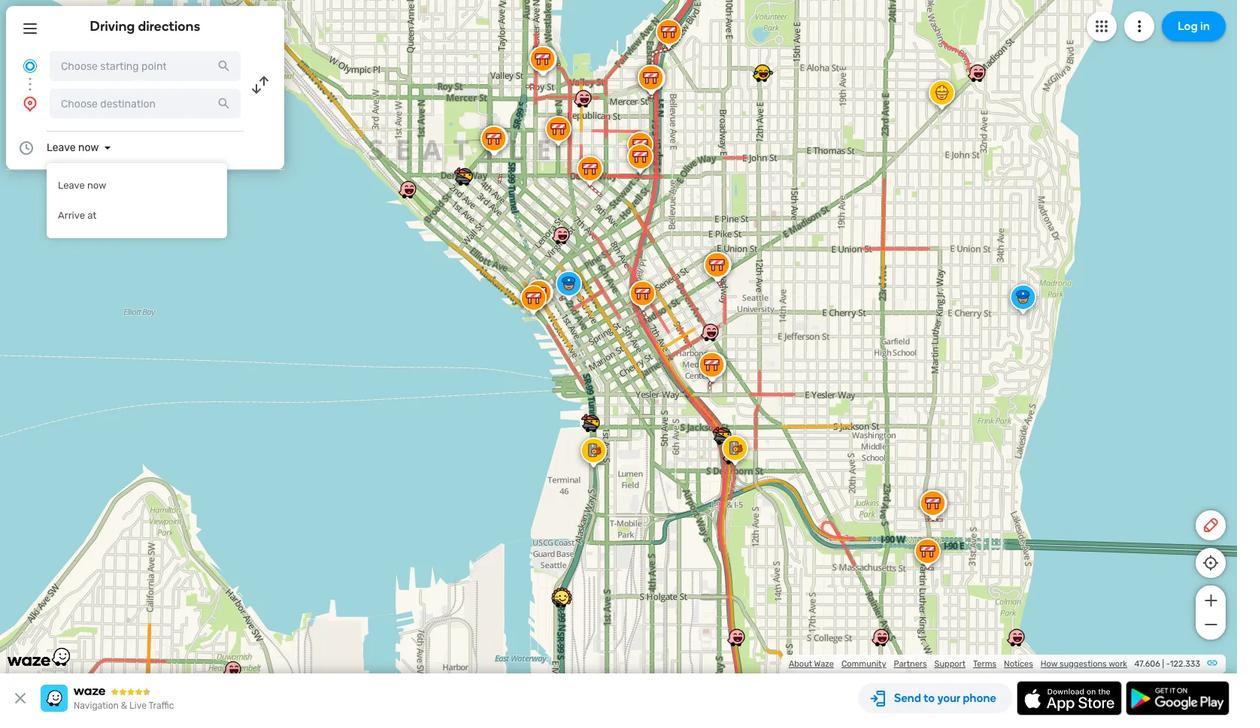 Task type: locate. For each thing, give the bounding box(es) containing it.
notices
[[1004, 660, 1034, 670]]

now up "at" at the top left
[[87, 180, 106, 191]]

1 vertical spatial leave now
[[58, 180, 106, 191]]

122.333
[[1171, 660, 1201, 670]]

support
[[935, 660, 966, 670]]

live
[[129, 701, 147, 712]]

navigation
[[74, 701, 119, 712]]

|
[[1163, 660, 1165, 670]]

leave now
[[47, 141, 99, 154], [58, 180, 106, 191]]

Choose starting point text field
[[50, 51, 241, 81]]

about waze link
[[789, 660, 834, 670]]

arrive
[[58, 210, 85, 221]]

now up leave now option
[[78, 141, 99, 154]]

leave now right clock image
[[47, 141, 99, 154]]

partners
[[894, 660, 927, 670]]

terms
[[974, 660, 997, 670]]

leave up arrive
[[58, 180, 85, 191]]

zoom in image
[[1202, 592, 1221, 610]]

leave
[[47, 141, 76, 154], [58, 180, 85, 191]]

leave right clock image
[[47, 141, 76, 154]]

now
[[78, 141, 99, 154], [87, 180, 106, 191]]

how
[[1041, 660, 1058, 670]]

0 vertical spatial now
[[78, 141, 99, 154]]

traffic
[[149, 701, 174, 712]]

arrive at
[[58, 210, 97, 221]]

1 vertical spatial leave
[[58, 180, 85, 191]]

support link
[[935, 660, 966, 670]]

location image
[[21, 95, 39, 113]]

clock image
[[17, 139, 35, 157]]

at
[[87, 210, 97, 221]]

driving
[[90, 18, 135, 35]]

1 vertical spatial now
[[87, 180, 106, 191]]

terms link
[[974, 660, 997, 670]]

how suggestions work link
[[1041, 660, 1128, 670]]

community
[[842, 660, 887, 670]]

47.606
[[1135, 660, 1161, 670]]

pencil image
[[1202, 517, 1220, 535]]

leave now inside option
[[58, 180, 106, 191]]

leave now up the arrive at in the top of the page
[[58, 180, 106, 191]]



Task type: vqa. For each thing, say whether or not it's contained in the screenshot.
& at the left bottom of page
yes



Task type: describe. For each thing, give the bounding box(es) containing it.
leave inside option
[[58, 180, 85, 191]]

zoom out image
[[1202, 616, 1221, 634]]

Choose destination text field
[[50, 89, 241, 119]]

work
[[1109, 660, 1128, 670]]

leave now option
[[47, 171, 227, 201]]

driving directions
[[90, 18, 200, 35]]

notices link
[[1004, 660, 1034, 670]]

x image
[[11, 690, 29, 708]]

now inside option
[[87, 180, 106, 191]]

arrive at option
[[47, 201, 227, 231]]

-
[[1167, 660, 1171, 670]]

suggestions
[[1060, 660, 1107, 670]]

navigation & live traffic
[[74, 701, 174, 712]]

directions
[[138, 18, 200, 35]]

about waze community partners support terms notices how suggestions work 47.606 | -122.333
[[789, 660, 1201, 670]]

current location image
[[21, 57, 39, 75]]

community link
[[842, 660, 887, 670]]

waze
[[815, 660, 834, 670]]

partners link
[[894, 660, 927, 670]]

0 vertical spatial leave now
[[47, 141, 99, 154]]

about
[[789, 660, 813, 670]]

link image
[[1207, 658, 1219, 670]]

&
[[121, 701, 127, 712]]

0 vertical spatial leave
[[47, 141, 76, 154]]



